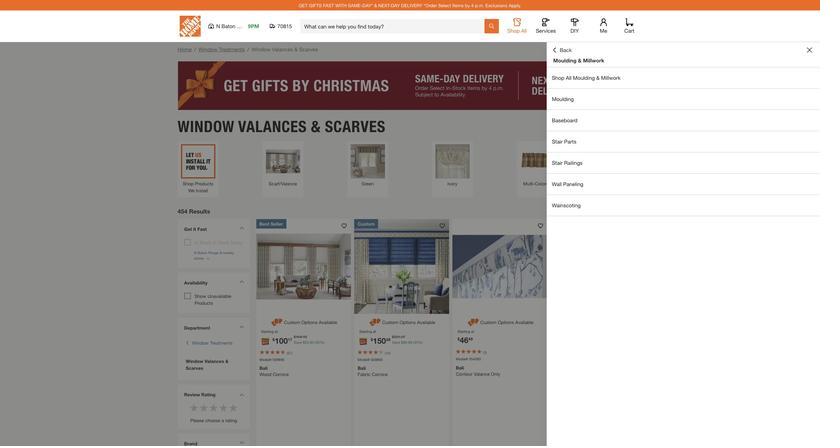 Task type: describe. For each thing, give the bounding box(es) containing it.
53
[[305, 341, 309, 345]]

$ 231 . 37 save $ 80 . 98 ( 35 %)
[[392, 335, 423, 345]]

bali contour valance only
[[456, 366, 501, 377]]

delivery
[[402, 2, 423, 8]]

available for 100
[[319, 320, 337, 326]]

it
[[193, 227, 196, 232]]

day
[[391, 2, 400, 8]]

3 custom options available from the left
[[481, 320, 534, 326]]

please
[[190, 418, 204, 424]]

exclusions
[[486, 2, 508, 8]]

custom options available for 100
[[284, 320, 337, 326]]

2 horizontal spatial )
[[486, 351, 487, 355]]

1 vertical spatial scarves
[[325, 117, 386, 136]]

scarf/valance image
[[266, 144, 300, 179]]

0 vertical spatial window valances & scarves
[[178, 117, 386, 136]]

more options icon image for 150
[[369, 318, 383, 328]]

same-
[[348, 2, 363, 8]]

save for 100
[[294, 341, 302, 345]]

feedback link image
[[812, 111, 821, 146]]

at up 150
[[373, 330, 376, 334]]

$ inside starting at $ 46 49
[[458, 337, 460, 342]]

railings
[[565, 160, 583, 166]]

$ inside $ 150 39
[[371, 338, 373, 343]]

moulding for moulding & millwork
[[554, 57, 577, 64]]

custom options available for 150
[[383, 320, 436, 326]]

509895
[[273, 358, 285, 362]]

49
[[469, 337, 473, 342]]

4
[[472, 2, 474, 8]]

only
[[491, 372, 501, 377]]

shop for shop all
[[508, 28, 520, 34]]

starting inside starting at $ 46 49
[[458, 330, 471, 334]]

window inside window treatments link
[[192, 341, 209, 346]]

shop all button
[[507, 18, 528, 34]]

save for 150
[[392, 341, 400, 345]]

next-
[[379, 2, 391, 8]]

wood cornice image
[[256, 219, 351, 314]]

stair parts
[[552, 139, 577, 145]]

products inside shop products we install
[[195, 181, 214, 187]]

review
[[184, 392, 200, 398]]

100
[[275, 337, 288, 346]]

starting at $ 46 49
[[458, 330, 475, 345]]

gifts
[[309, 2, 322, 8]]

17
[[288, 338, 292, 343]]

parts
[[565, 139, 577, 145]]

) for 100
[[292, 351, 293, 356]]

16
[[386, 351, 390, 356]]

shop all moulding & millwork
[[552, 75, 621, 81]]

shop products we install image
[[181, 144, 215, 179]]

$ 150 39
[[371, 337, 391, 346]]

What can we help you find today? search field
[[305, 19, 484, 33]]

get it fast link
[[181, 223, 247, 238]]

green
[[362, 181, 374, 187]]

& inside "window valances & scarves"
[[226, 359, 229, 365]]

seller
[[271, 221, 283, 227]]

stair for stair railings
[[552, 160, 563, 166]]

multi-colored link
[[521, 144, 555, 187]]

n baton rouge
[[216, 23, 252, 29]]

( for bali fabric cornice
[[385, 351, 386, 356]]

1 horizontal spatial scarves
[[299, 46, 318, 52]]

( for bali contour valance only
[[483, 351, 484, 355]]

baton
[[222, 23, 236, 29]]

get gifts fast with same-day* & next-day delivery *order select items by 4 p.m. exclusions apply.
[[299, 2, 522, 8]]

4 star symbol image from the left
[[229, 404, 238, 413]]

shop for shop all moulding & millwork
[[552, 75, 565, 81]]

wainscoting link
[[547, 195, 821, 216]]

cart
[[625, 28, 635, 34]]

35 for 100
[[316, 341, 320, 345]]

please choose a rating
[[190, 418, 237, 424]]

review rating
[[184, 392, 216, 398]]

the home depot logo image
[[180, 16, 201, 37]]

1 star symbol image from the left
[[199, 404, 209, 413]]

green link
[[351, 144, 385, 187]]

3 available from the left
[[516, 320, 534, 326]]

get it fast
[[184, 227, 207, 232]]

154
[[296, 335, 302, 339]]

baseboard link
[[547, 110, 821, 131]]

sponsored banner image
[[178, 61, 643, 110]]

services
[[536, 28, 556, 34]]

availability
[[184, 280, 208, 286]]

0 vertical spatial valances
[[272, 46, 293, 52]]

best
[[260, 221, 270, 227]]

wall paneling link
[[547, 174, 821, 195]]

) for 150
[[390, 351, 391, 356]]

( 16 )
[[385, 351, 391, 356]]

results
[[189, 208, 210, 215]]

window valances & scarves inside window valances & scarves link
[[186, 359, 229, 371]]

2 / from the left
[[248, 47, 249, 52]]

2 vertical spatial scarves
[[186, 366, 203, 371]]

2 horizontal spatial model#
[[456, 358, 468, 362]]

moulding & millwork
[[554, 57, 605, 64]]

3 more options icon image from the left
[[467, 318, 481, 328]]

rating
[[225, 418, 237, 424]]

3 options from the left
[[498, 320, 514, 326]]

& inside shop all moulding & millwork link
[[597, 75, 600, 81]]

554260
[[469, 358, 481, 362]]

80
[[403, 341, 407, 345]]

ivory link
[[436, 144, 470, 187]]

wall paneling
[[552, 181, 584, 187]]

show
[[195, 294, 206, 299]]

98
[[408, 341, 412, 345]]

custom for bali contour valance only
[[481, 320, 497, 326]]

shop products we install link
[[181, 144, 215, 194]]

$ 154 . 10 save $ 53 . 93 ( 35 %)
[[294, 335, 325, 345]]

3 star symbol image from the left
[[219, 404, 229, 413]]

rouge
[[237, 23, 252, 29]]

wall
[[552, 181, 562, 187]]

contour valance only image
[[453, 219, 548, 314]]

diy button
[[565, 18, 586, 34]]

a
[[222, 418, 224, 424]]

9pm
[[248, 23, 259, 29]]

best seller
[[260, 221, 283, 227]]

stair railings link
[[547, 153, 821, 174]]

cornice for 100
[[273, 372, 289, 378]]

in
[[195, 240, 199, 246]]

fast
[[198, 227, 207, 232]]

39
[[386, 338, 391, 343]]

window inside "window valances & scarves"
[[186, 359, 204, 365]]

starting at for 150
[[360, 330, 376, 334]]

ivory image
[[436, 144, 470, 179]]

$ right 17
[[294, 335, 296, 339]]

( 97 )
[[287, 351, 293, 356]]

home
[[178, 46, 192, 52]]

apply.
[[509, 2, 522, 8]]

department link
[[181, 322, 247, 335]]

available for 150
[[417, 320, 436, 326]]

model# for 150
[[358, 358, 370, 362]]



Task type: vqa. For each thing, say whether or not it's contained in the screenshot.
'NEXT SLIDE' image
no



Task type: locate. For each thing, give the bounding box(es) containing it.
&
[[375, 2, 377, 8], [295, 46, 298, 52], [579, 57, 582, 64], [597, 75, 600, 81], [311, 117, 321, 136], [226, 359, 229, 365]]

2 %) from the left
[[418, 341, 423, 345]]

2 starting at from the left
[[360, 330, 376, 334]]

( inside $ 154 . 10 save $ 53 . 93 ( 35 %)
[[315, 341, 316, 345]]

more options icon image for 100
[[270, 318, 284, 328]]

0 horizontal spatial )
[[292, 351, 293, 356]]

$ down 10 at the bottom of page
[[303, 341, 305, 345]]

2 custom options available from the left
[[383, 320, 436, 326]]

.
[[302, 335, 303, 339], [400, 335, 401, 339], [309, 341, 310, 345], [407, 341, 408, 345]]

/ right home
[[194, 47, 196, 52]]

all for shop all
[[522, 28, 527, 34]]

star symbol image
[[189, 404, 199, 413]]

products up install
[[195, 181, 214, 187]]

more options icon image
[[270, 318, 284, 328], [369, 318, 383, 328], [467, 318, 481, 328]]

options for 150
[[400, 320, 416, 326]]

2 cornice from the left
[[372, 372, 388, 378]]

$
[[294, 335, 296, 339], [392, 335, 394, 339], [458, 337, 460, 342], [273, 338, 275, 343], [371, 338, 373, 343], [303, 341, 305, 345], [401, 341, 403, 345]]

0 horizontal spatial custom options available
[[284, 320, 337, 326]]

model# left "509893"
[[358, 358, 370, 362]]

0 vertical spatial moulding
[[554, 57, 577, 64]]

rod pocket valance image
[[605, 144, 640, 179]]

products down 'show'
[[195, 301, 213, 306]]

we
[[188, 188, 195, 194]]

1 horizontal spatial starting at
[[360, 330, 376, 334]]

starting at up 150
[[360, 330, 376, 334]]

0 vertical spatial products
[[195, 181, 214, 187]]

stair railings
[[552, 160, 583, 166]]

0 horizontal spatial 35
[[316, 341, 320, 345]]

1 save from the left
[[294, 341, 302, 345]]

unavailable
[[208, 294, 232, 299]]

*order
[[424, 2, 437, 8]]

3 starting from the left
[[458, 330, 471, 334]]

35 right 93
[[316, 341, 320, 345]]

shop products we install
[[183, 181, 214, 194]]

2 horizontal spatial scarves
[[325, 117, 386, 136]]

shop inside menu
[[552, 75, 565, 81]]

0 vertical spatial window treatments link
[[199, 46, 245, 52]]

%) for 100
[[320, 341, 325, 345]]

2 vertical spatial valances
[[205, 359, 224, 365]]

stair left railings
[[552, 160, 563, 166]]

model# left 509895
[[260, 358, 272, 362]]

1 horizontal spatial /
[[248, 47, 249, 52]]

multi-colored
[[524, 181, 552, 187]]

at inside starting at $ 46 49
[[472, 330, 475, 334]]

(
[[315, 341, 316, 345], [413, 341, 414, 345], [483, 351, 484, 355], [287, 351, 288, 356], [385, 351, 386, 356]]

1 horizontal spatial %)
[[418, 341, 423, 345]]

$ right 39
[[392, 335, 394, 339]]

stair inside stair railings link
[[552, 160, 563, 166]]

moulding down the moulding & millwork
[[574, 75, 595, 81]]

2 options from the left
[[400, 320, 416, 326]]

shop down the moulding & millwork
[[552, 75, 565, 81]]

star symbol image up rating
[[229, 404, 238, 413]]

( inside $ 231 . 37 save $ 80 . 98 ( 35 %)
[[413, 341, 414, 345]]

0 horizontal spatial starting
[[261, 330, 274, 334]]

1 starting at from the left
[[261, 330, 278, 334]]

moulding down back
[[554, 57, 577, 64]]

cornice inside bali wood cornice
[[273, 372, 289, 378]]

ivory
[[448, 181, 458, 187]]

35 for 150
[[414, 341, 418, 345]]

1 horizontal spatial options
[[400, 320, 416, 326]]

2 more options icon image from the left
[[369, 318, 383, 328]]

1 horizontal spatial starting
[[360, 330, 372, 334]]

0 vertical spatial millwork
[[584, 57, 605, 64]]

custom for bali fabric cornice
[[383, 320, 399, 326]]

%) inside $ 154 . 10 save $ 53 . 93 ( 35 %)
[[320, 341, 325, 345]]

treatments down 'n baton rouge'
[[219, 46, 245, 52]]

35 inside $ 154 . 10 save $ 53 . 93 ( 35 %)
[[316, 341, 320, 345]]

save inside $ 231 . 37 save $ 80 . 98 ( 35 %)
[[392, 341, 400, 345]]

star symbol image up a on the left bottom
[[219, 404, 229, 413]]

2 horizontal spatial options
[[498, 320, 514, 326]]

0 horizontal spatial cornice
[[273, 372, 289, 378]]

( for bali wood cornice
[[287, 351, 288, 356]]

availability link
[[181, 276, 247, 291]]

me button
[[594, 18, 615, 34]]

bali inside bali wood cornice
[[260, 366, 268, 372]]

0 vertical spatial shop
[[508, 28, 520, 34]]

multi colored image
[[521, 144, 555, 179]]

day*
[[363, 2, 373, 8]]

2 available from the left
[[417, 320, 436, 326]]

0 horizontal spatial save
[[294, 341, 302, 345]]

baseboard
[[552, 117, 578, 124]]

1 vertical spatial all
[[566, 75, 572, 81]]

contour
[[456, 372, 473, 377]]

93
[[310, 341, 314, 345]]

save inside $ 154 . 10 save $ 53 . 93 ( 35 %)
[[294, 341, 302, 345]]

starting for 100
[[261, 330, 274, 334]]

get
[[299, 2, 308, 8]]

by
[[465, 2, 470, 8]]

window treatments link down department link
[[192, 340, 233, 347]]

custom for bali wood cornice
[[284, 320, 300, 326]]

1 horizontal spatial bali
[[358, 366, 366, 372]]

$ left 17
[[273, 338, 275, 343]]

1 vertical spatial moulding
[[574, 75, 595, 81]]

$ 100 17
[[273, 337, 292, 346]]

treatments inside window treatments link
[[210, 341, 233, 346]]

1 vertical spatial window valances & scarves
[[186, 359, 229, 371]]

shop down apply.
[[508, 28, 520, 34]]

review rating link
[[184, 392, 227, 399]]

1 35 from the left
[[316, 341, 320, 345]]

$ inside $ 100 17
[[273, 338, 275, 343]]

shop inside shop products we install
[[183, 181, 194, 187]]

454
[[178, 208, 188, 215]]

department
[[184, 326, 210, 331]]

save down 231
[[392, 341, 400, 345]]

all inside button
[[522, 28, 527, 34]]

at up 100 on the left bottom
[[275, 330, 278, 334]]

1 / from the left
[[194, 47, 196, 52]]

1 horizontal spatial )
[[390, 351, 391, 356]]

bali for 150
[[358, 366, 366, 372]]

1 starting from the left
[[261, 330, 274, 334]]

) down 39
[[390, 351, 391, 356]]

2 star symbol image from the left
[[209, 404, 219, 413]]

37
[[401, 335, 405, 339]]

cornice down 509895
[[273, 372, 289, 378]]

rating
[[201, 392, 216, 398]]

get
[[184, 227, 192, 232]]

0 vertical spatial treatments
[[219, 46, 245, 52]]

all down the moulding & millwork
[[566, 75, 572, 81]]

2 horizontal spatial bali
[[456, 366, 465, 371]]

model# left 554260
[[456, 358, 468, 362]]

bali up 'contour'
[[456, 366, 465, 371]]

n
[[216, 23, 220, 29]]

2 vertical spatial shop
[[183, 181, 194, 187]]

window treatments link down the n
[[199, 46, 245, 52]]

35
[[316, 341, 320, 345], [414, 341, 418, 345]]

35 inside $ 231 . 37 save $ 80 . 98 ( 35 %)
[[414, 341, 418, 345]]

1 horizontal spatial model#
[[358, 358, 370, 362]]

/ down rouge
[[248, 47, 249, 52]]

starting
[[261, 330, 274, 334], [360, 330, 372, 334], [458, 330, 471, 334]]

2 horizontal spatial more options icon image
[[467, 318, 481, 328]]

1 vertical spatial window treatments link
[[192, 340, 233, 347]]

2 save from the left
[[392, 341, 400, 345]]

drawer close image
[[808, 48, 813, 53]]

1 horizontal spatial available
[[417, 320, 436, 326]]

starting up $ 100 17
[[261, 330, 274, 334]]

cart link
[[623, 18, 637, 34]]

all inside menu
[[566, 75, 572, 81]]

custom options available
[[284, 320, 337, 326], [383, 320, 436, 326], [481, 320, 534, 326]]

moulding up baseboard
[[552, 96, 574, 102]]

0 horizontal spatial available
[[319, 320, 337, 326]]

fast
[[323, 2, 334, 8]]

0 vertical spatial stair
[[552, 139, 563, 145]]

0 horizontal spatial all
[[522, 28, 527, 34]]

with
[[336, 2, 347, 8]]

all for shop all moulding & millwork
[[566, 75, 572, 81]]

35 right 98
[[414, 341, 418, 345]]

1 cornice from the left
[[273, 372, 289, 378]]

valances
[[272, 46, 293, 52], [238, 117, 307, 136], [205, 359, 224, 365]]

1 horizontal spatial custom options available
[[383, 320, 436, 326]]

at up 49 on the bottom
[[472, 330, 475, 334]]

in stock at store today
[[195, 240, 243, 246]]

me
[[600, 28, 608, 34]]

1 available from the left
[[319, 320, 337, 326]]

shop up we
[[183, 181, 194, 187]]

wood
[[260, 372, 272, 378]]

0 horizontal spatial starting at
[[261, 330, 278, 334]]

%) right 93
[[320, 341, 325, 345]]

1 vertical spatial shop
[[552, 75, 565, 81]]

1 horizontal spatial 35
[[414, 341, 418, 345]]

0 horizontal spatial %)
[[320, 341, 325, 345]]

2 35 from the left
[[414, 341, 418, 345]]

paneling
[[564, 181, 584, 187]]

0 vertical spatial scarves
[[299, 46, 318, 52]]

show unavailable products
[[195, 294, 232, 306]]

star symbol image
[[199, 404, 209, 413], [209, 404, 219, 413], [219, 404, 229, 413], [229, 404, 238, 413]]

cornice down "509893"
[[372, 372, 388, 378]]

scarf/valance
[[269, 181, 297, 187]]

treatments down department link
[[210, 341, 233, 346]]

97
[[288, 351, 292, 356]]

more options icon image up 150
[[369, 318, 383, 328]]

2 stair from the top
[[552, 160, 563, 166]]

today
[[230, 240, 243, 246]]

millwork inside shop all moulding & millwork link
[[602, 75, 621, 81]]

home / window treatments / window valances & scarves
[[178, 46, 318, 52]]

$ down 37
[[401, 341, 403, 345]]

save down 154
[[294, 341, 302, 345]]

star symbol image down review rating "link"
[[199, 404, 209, 413]]

model# for 100
[[260, 358, 272, 362]]

select
[[439, 2, 451, 8]]

1 custom options available from the left
[[284, 320, 337, 326]]

shop inside button
[[508, 28, 520, 34]]

window valances & scarves link
[[184, 358, 243, 372]]

1 horizontal spatial all
[[566, 75, 572, 81]]

wainscoting
[[552, 203, 581, 209]]

2 horizontal spatial custom options available
[[481, 320, 534, 326]]

install
[[196, 188, 208, 194]]

1 horizontal spatial save
[[392, 341, 400, 345]]

starting at
[[261, 330, 278, 334], [360, 330, 376, 334]]

save
[[294, 341, 302, 345], [392, 341, 400, 345]]

valances inside "window valances & scarves"
[[205, 359, 224, 365]]

%) inside $ 231 . 37 save $ 80 . 98 ( 35 %)
[[418, 341, 423, 345]]

products inside show unavailable products
[[195, 301, 213, 306]]

menu containing shop all moulding & millwork
[[547, 68, 821, 217]]

2 starting from the left
[[360, 330, 372, 334]]

454 results
[[178, 208, 210, 215]]

all left services on the right of the page
[[522, 28, 527, 34]]

stair parts link
[[547, 131, 821, 152]]

) up 'bali contour valance only'
[[486, 351, 487, 355]]

starting up $ 150 39
[[360, 330, 372, 334]]

%) right 98
[[418, 341, 423, 345]]

0 horizontal spatial bali
[[260, 366, 268, 372]]

1 horizontal spatial cornice
[[372, 372, 388, 378]]

store
[[218, 240, 229, 246]]

starting at for 100
[[261, 330, 278, 334]]

fabric cornice image
[[355, 219, 450, 314]]

moulding inside "link"
[[552, 96, 574, 102]]

1 more options icon image from the left
[[270, 318, 284, 328]]

menu
[[547, 68, 821, 217]]

stair for stair parts
[[552, 139, 563, 145]]

shop for shop products we install
[[183, 181, 194, 187]]

green image
[[351, 144, 385, 179]]

1 horizontal spatial shop
[[508, 28, 520, 34]]

bali for 100
[[260, 366, 268, 372]]

starting for 150
[[360, 330, 372, 334]]

p.m.
[[475, 2, 485, 8]]

0 vertical spatial all
[[522, 28, 527, 34]]

70815 button
[[270, 23, 292, 29]]

0 horizontal spatial scarves
[[186, 366, 203, 371]]

509893
[[371, 358, 383, 362]]

1 horizontal spatial more options icon image
[[369, 318, 383, 328]]

%) for 150
[[418, 341, 423, 345]]

cornice inside bali fabric cornice
[[372, 372, 388, 378]]

46
[[460, 336, 469, 345]]

starting up 46
[[458, 330, 471, 334]]

shop all
[[508, 28, 527, 34]]

items
[[453, 2, 464, 8]]

0 horizontal spatial /
[[194, 47, 196, 52]]

starting at up 100 on the left bottom
[[261, 330, 278, 334]]

2 horizontal spatial starting
[[458, 330, 471, 334]]

1 vertical spatial valances
[[238, 117, 307, 136]]

colored
[[536, 181, 552, 187]]

star symbol image up please choose a rating
[[209, 404, 219, 413]]

stair left parts
[[552, 139, 563, 145]]

1 vertical spatial millwork
[[602, 75, 621, 81]]

2 horizontal spatial shop
[[552, 75, 565, 81]]

scarf/valance link
[[266, 144, 300, 187]]

1 options from the left
[[302, 320, 318, 326]]

bali inside 'bali contour valance only'
[[456, 366, 465, 371]]

0 horizontal spatial shop
[[183, 181, 194, 187]]

at
[[213, 240, 217, 246], [275, 330, 278, 334], [373, 330, 376, 334], [472, 330, 475, 334]]

bali fabric cornice
[[358, 366, 388, 378]]

1 vertical spatial stair
[[552, 160, 563, 166]]

model# 509895
[[260, 358, 285, 362]]

at left store
[[213, 240, 217, 246]]

1 %) from the left
[[320, 341, 325, 345]]

moulding
[[554, 57, 577, 64], [574, 75, 595, 81], [552, 96, 574, 102]]

all
[[522, 28, 527, 34], [566, 75, 572, 81]]

1 vertical spatial products
[[195, 301, 213, 306]]

0 horizontal spatial model#
[[260, 358, 272, 362]]

options for 100
[[302, 320, 318, 326]]

moulding for moulding
[[552, 96, 574, 102]]

) down 17
[[292, 351, 293, 356]]

2 vertical spatial moulding
[[552, 96, 574, 102]]

window
[[199, 46, 218, 52], [252, 46, 271, 52], [178, 117, 235, 136], [192, 341, 209, 346], [186, 359, 204, 365]]

0 horizontal spatial more options icon image
[[270, 318, 284, 328]]

bali up wood
[[260, 366, 268, 372]]

bali inside bali fabric cornice
[[358, 366, 366, 372]]

$ left 39
[[371, 338, 373, 343]]

more options icon image up starting at $ 46 49
[[467, 318, 481, 328]]

231
[[394, 335, 400, 339]]

more options icon image up 100 on the left bottom
[[270, 318, 284, 328]]

10
[[303, 335, 307, 339]]

2 horizontal spatial available
[[516, 320, 534, 326]]

stair inside stair parts link
[[552, 139, 563, 145]]

$ left 49 on the bottom
[[458, 337, 460, 342]]

choose
[[205, 418, 220, 424]]

0 horizontal spatial options
[[302, 320, 318, 326]]

1 stair from the top
[[552, 139, 563, 145]]

home link
[[178, 46, 192, 52]]

bali up fabric
[[358, 366, 366, 372]]

cornice for 150
[[372, 372, 388, 378]]

1 vertical spatial treatments
[[210, 341, 233, 346]]



